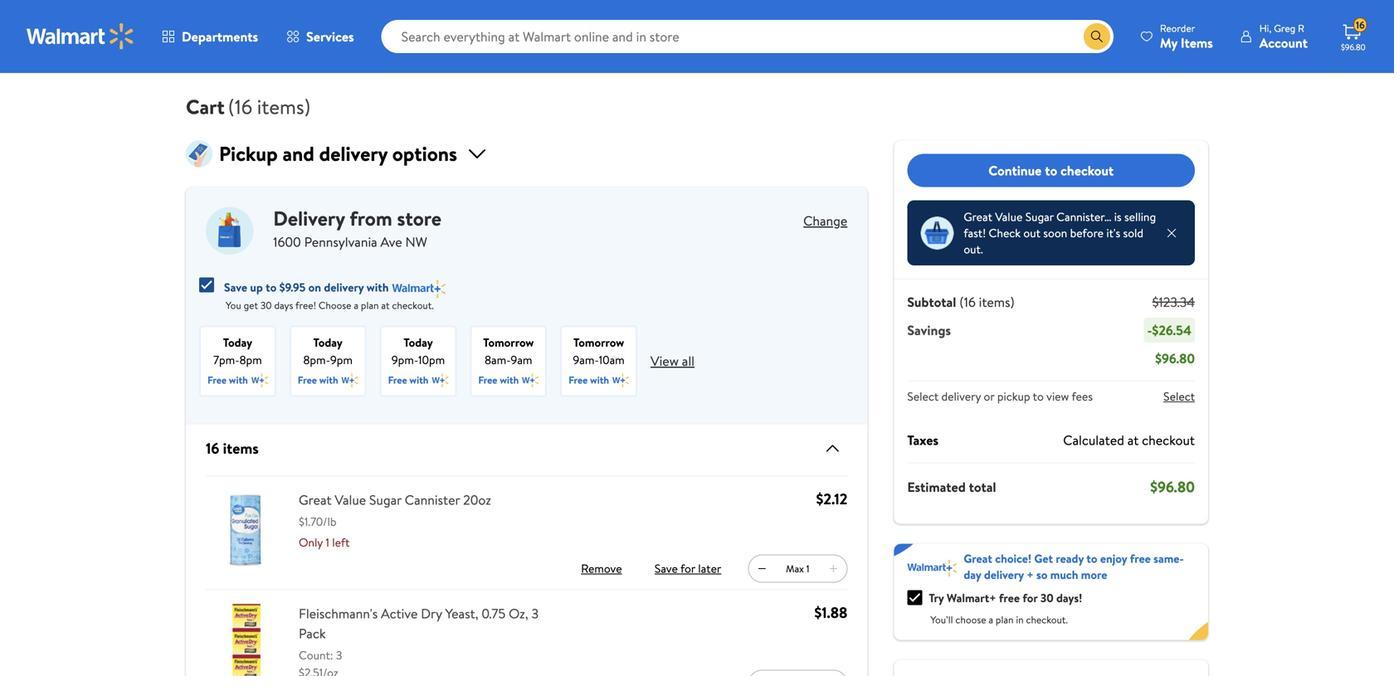 Task type: describe. For each thing, give the bounding box(es) containing it.
choice!
[[995, 551, 1032, 567]]

free for 8pm-9pm
[[298, 373, 317, 387]]

continue to checkout button
[[908, 154, 1195, 187]]

(16 for subtotal
[[960, 293, 976, 311]]

with down ave
[[367, 279, 389, 295]]

$123.34
[[1153, 293, 1195, 311]]

ave
[[381, 233, 402, 251]]

great for cannister...
[[964, 209, 993, 225]]

$1.70/lb
[[299, 514, 337, 530]]

savings
[[908, 321, 951, 339]]

delivery
[[273, 205, 345, 232]]

increase quantity great value sugar cannister 20oz, current quantity 1 image
[[827, 562, 840, 576]]

out.
[[964, 241, 983, 257]]

for inside 'button'
[[681, 561, 696, 577]]

delivery right and in the left of the page
[[319, 140, 388, 168]]

checkout. inside 'banner'
[[1026, 613, 1068, 627]]

great choice! get ready to enjoy free same- day delivery + so much more
[[964, 551, 1184, 583]]

you get 30 days free! choose a plan at checkout.
[[226, 298, 434, 312]]

it's
[[1107, 225, 1121, 241]]

choose
[[956, 613, 987, 627]]

estimated
[[908, 478, 966, 496]]

get
[[1035, 551, 1053, 567]]

count:
[[299, 647, 333, 664]]

Save up to $9.95 on delivery with checkbox
[[199, 278, 214, 293]]

pack
[[299, 624, 326, 643]]

0 vertical spatial $96.80
[[1341, 42, 1366, 53]]

for inside 'banner'
[[1023, 590, 1038, 606]]

save for save for later
[[655, 561, 678, 577]]

taxes
[[908, 431, 939, 449]]

fleischmann's active dry yeast, 0.75 oz, 3 pack
[[299, 605, 539, 643]]

save for save up to $9.95 on delivery with
[[224, 279, 247, 295]]

get
[[244, 298, 258, 312]]

great value sugar cannister... is selling fast! check out soon before it's sold out.
[[964, 209, 1156, 257]]

free!
[[296, 298, 316, 312]]

plan inside 'banner'
[[996, 613, 1014, 627]]

services
[[306, 27, 354, 46]]

subtotal
[[908, 293, 956, 311]]

free for 9am-10am
[[569, 373, 588, 387]]

cart_gic_illustration image
[[186, 141, 212, 167]]

great value sugar cannister 20oz $1.70/lb only 1  left
[[299, 491, 491, 551]]

same-
[[1154, 551, 1184, 567]]

great value sugar cannister 20oz, with add-on services, $1.70/lb, 1 in cart only 1  left image
[[206, 490, 286, 570]]

free with for 10am
[[569, 373, 609, 387]]

search icon image
[[1091, 30, 1104, 43]]

free for 9pm-10pm
[[388, 373, 407, 387]]

0 horizontal spatial a
[[354, 298, 359, 312]]

free with for 9am
[[478, 373, 519, 387]]

pickup
[[219, 140, 278, 168]]

count: 3
[[299, 647, 342, 664]]

walmart plus image inside 'banner'
[[908, 560, 957, 577]]

change
[[804, 212, 848, 230]]

$9.95
[[279, 279, 306, 295]]

free for 7pm-8pm
[[208, 373, 227, 387]]

calculated
[[1063, 431, 1125, 449]]

0 horizontal spatial at
[[381, 298, 390, 312]]

3 inside the fleischmann's active dry yeast, 0.75 oz, 3 pack
[[532, 605, 539, 623]]

items) for cart (16 items)
[[257, 93, 311, 121]]

9am
[[511, 352, 532, 368]]

1 vertical spatial 30
[[1041, 590, 1054, 606]]

today for 9pm
[[313, 334, 343, 351]]

max
[[786, 562, 804, 576]]

enjoy
[[1101, 551, 1128, 567]]

delivery up choose
[[324, 279, 364, 295]]

store
[[397, 205, 442, 232]]

options
[[392, 140, 457, 168]]

max 1
[[786, 562, 810, 576]]

to left view
[[1033, 388, 1044, 405]]

yeast,
[[445, 605, 479, 623]]

walmart plus image for 9pm
[[342, 372, 358, 389]]

checkout for calculated at checkout
[[1142, 431, 1195, 449]]

decrease quantity great value sugar cannister 20oz, current quantity 1 image
[[756, 562, 769, 576]]

nw
[[405, 233, 427, 251]]

ready
[[1056, 551, 1084, 567]]

you'll choose a plan in checkout.
[[931, 613, 1068, 627]]

left
[[332, 534, 350, 551]]

services button
[[272, 17, 368, 56]]

tomorrow 8am-9am
[[483, 334, 534, 368]]

all
[[682, 352, 695, 370]]

days
[[274, 298, 293, 312]]

$26.54
[[1152, 321, 1192, 339]]

9pm-
[[392, 352, 418, 368]]

fast!
[[964, 225, 986, 241]]

view all button
[[651, 352, 695, 370]]

20oz
[[463, 491, 491, 509]]

departments
[[182, 27, 258, 46]]

total
[[969, 478, 996, 496]]

out
[[1024, 225, 1041, 241]]

Search search field
[[382, 20, 1114, 53]]

cart
[[186, 93, 225, 121]]

subtotal (16 items)
[[908, 293, 1015, 311]]

delivery from store
[[273, 205, 442, 232]]

save for later button
[[652, 556, 725, 582]]

you
[[226, 298, 241, 312]]

soon
[[1044, 225, 1068, 241]]

sugar for cannister...
[[1026, 209, 1054, 225]]

active
[[381, 605, 418, 623]]

0 horizontal spatial plan
[[361, 298, 379, 312]]

so
[[1037, 567, 1048, 583]]

select delivery or pickup to view fees
[[908, 388, 1093, 405]]

8pm
[[240, 352, 262, 368]]

1 horizontal spatial at
[[1128, 431, 1139, 449]]

departments button
[[148, 17, 272, 56]]

walmart+
[[947, 590, 997, 606]]

to inside 'great choice! get ready to enjoy free same- day delivery + so much more'
[[1087, 551, 1098, 567]]

select button
[[1164, 388, 1195, 405]]

select for select button
[[1164, 388, 1195, 405]]

less than x qty image
[[921, 216, 954, 250]]

a inside 'banner'
[[989, 613, 994, 627]]

+
[[1027, 567, 1034, 583]]

checkout for continue to checkout
[[1061, 161, 1114, 180]]

account
[[1260, 34, 1308, 52]]

walmart plus image for 10pm
[[432, 372, 449, 389]]

7pm-
[[213, 352, 240, 368]]



Task type: locate. For each thing, give the bounding box(es) containing it.
great inside great value sugar cannister... is selling fast! check out soon before it's sold out.
[[964, 209, 993, 225]]

1 vertical spatial at
[[1128, 431, 1139, 449]]

1 free from the left
[[208, 373, 227, 387]]

1 horizontal spatial plan
[[996, 613, 1014, 627]]

for
[[681, 561, 696, 577], [1023, 590, 1038, 606]]

1 horizontal spatial sugar
[[1026, 209, 1054, 225]]

today 9pm-10pm
[[392, 334, 445, 368]]

0 vertical spatial plan
[[361, 298, 379, 312]]

1 vertical spatial save
[[655, 561, 678, 577]]

1 vertical spatial 16
[[206, 438, 219, 459]]

0 vertical spatial 1
[[326, 534, 329, 551]]

0 horizontal spatial items)
[[257, 93, 311, 121]]

value for cannister
[[335, 491, 366, 509]]

0 vertical spatial walmart plus image
[[392, 280, 446, 298]]

select up taxes
[[908, 388, 939, 405]]

5 free with from the left
[[569, 373, 609, 387]]

0 horizontal spatial sugar
[[369, 491, 402, 509]]

(16 right cart
[[228, 93, 252, 121]]

2 horizontal spatial today
[[404, 334, 433, 351]]

view all
[[651, 352, 695, 370]]

great inside 'great choice! get ready to enjoy free same- day delivery + so much more'
[[964, 551, 993, 567]]

1 vertical spatial (16
[[960, 293, 976, 311]]

0 vertical spatial sugar
[[1026, 209, 1054, 225]]

save for later
[[655, 561, 722, 577]]

value inside great value sugar cannister 20oz $1.70/lb only 1  left
[[335, 491, 366, 509]]

You'll choose a plan in checkout. checkbox
[[908, 591, 922, 606]]

continue to checkout
[[989, 161, 1114, 180]]

with down "10pm"
[[410, 373, 429, 387]]

2 vertical spatial $96.80
[[1151, 477, 1195, 498]]

1 vertical spatial 1
[[807, 562, 810, 576]]

great left choice!
[[964, 551, 993, 567]]

r
[[1298, 21, 1305, 35]]

$1.88
[[815, 602, 848, 623]]

1 horizontal spatial checkout.
[[1026, 613, 1068, 627]]

2 horizontal spatial walmart plus image
[[908, 560, 957, 577]]

3 right oz,
[[532, 605, 539, 623]]

0 vertical spatial for
[[681, 561, 696, 577]]

sugar left cannister
[[369, 491, 402, 509]]

2 free from the left
[[298, 373, 317, 387]]

1 horizontal spatial a
[[989, 613, 994, 627]]

16 items
[[206, 438, 259, 459]]

0 horizontal spatial (16
[[228, 93, 252, 121]]

2 free with from the left
[[298, 373, 338, 387]]

0 horizontal spatial for
[[681, 561, 696, 577]]

0 horizontal spatial 1
[[326, 534, 329, 551]]

walmart plus image down 9pm
[[342, 372, 358, 389]]

1 horizontal spatial tomorrow
[[574, 334, 624, 351]]

continue
[[989, 161, 1042, 180]]

1 horizontal spatial value
[[995, 209, 1023, 225]]

10pm
[[418, 352, 445, 368]]

$96.80 down $26.54
[[1156, 349, 1195, 368]]

1 vertical spatial items)
[[979, 293, 1015, 311]]

free with
[[208, 373, 248, 387], [298, 373, 338, 387], [388, 373, 429, 387], [478, 373, 519, 387], [569, 373, 609, 387]]

tomorrow up 10am
[[574, 334, 624, 351]]

fleischmann's
[[299, 605, 378, 623]]

1600
[[273, 233, 301, 251]]

1 vertical spatial value
[[335, 491, 366, 509]]

today
[[223, 334, 252, 351], [313, 334, 343, 351], [404, 334, 433, 351]]

today inside the today 7pm-8pm
[[223, 334, 252, 351]]

a
[[354, 298, 359, 312], [989, 613, 994, 627]]

estimated total
[[908, 478, 996, 496]]

3 free with from the left
[[388, 373, 429, 387]]

Walmart Site-Wide search field
[[382, 20, 1114, 53]]

1 vertical spatial free
[[999, 590, 1020, 606]]

items)
[[257, 93, 311, 121], [979, 293, 1015, 311]]

1 select from the left
[[908, 388, 939, 405]]

$96.80 right 'account'
[[1341, 42, 1366, 53]]

great up the $1.70/lb
[[299, 491, 332, 509]]

and
[[283, 140, 314, 168]]

sugar
[[1026, 209, 1054, 225], [369, 491, 402, 509]]

my
[[1160, 34, 1178, 52]]

0 vertical spatial (16
[[228, 93, 252, 121]]

1 vertical spatial walmart plus image
[[522, 372, 539, 389]]

tomorrow inside tomorrow 9am-10am
[[574, 334, 624, 351]]

for left later
[[681, 561, 696, 577]]

1 inside great value sugar cannister 20oz $1.70/lb only 1  left
[[326, 534, 329, 551]]

days!
[[1057, 590, 1083, 606]]

1 horizontal spatial free
[[1130, 551, 1151, 567]]

choose
[[319, 298, 352, 312]]

1 vertical spatial for
[[1023, 590, 1038, 606]]

free down 7pm-
[[208, 373, 227, 387]]

free down 8am-
[[478, 373, 498, 387]]

view
[[1047, 388, 1069, 405]]

(16 right subtotal
[[960, 293, 976, 311]]

great for ready
[[964, 551, 993, 567]]

1 tomorrow from the left
[[483, 334, 534, 351]]

save up to $9.95 on delivery with walmart plus, page will refresh upon selection element
[[199, 277, 446, 298]]

today up 8pm-
[[313, 334, 343, 351]]

checkout down select button
[[1142, 431, 1195, 449]]

0 vertical spatial checkout.
[[392, 298, 434, 312]]

plan right choose
[[361, 298, 379, 312]]

delivery left or
[[942, 388, 981, 405]]

0 horizontal spatial select
[[908, 388, 939, 405]]

today for 10pm
[[404, 334, 433, 351]]

8pm-
[[303, 352, 330, 368]]

16 left items
[[206, 438, 219, 459]]

walmart plus image down 8pm at the left bottom
[[251, 372, 268, 389]]

delivery inside 'great choice! get ready to enjoy free same- day delivery + so much more'
[[984, 567, 1024, 583]]

change button
[[804, 212, 848, 230]]

day
[[964, 567, 982, 583]]

free for 8am-9am
[[478, 373, 498, 387]]

sold
[[1123, 225, 1144, 241]]

0 vertical spatial great
[[964, 209, 993, 225]]

sugar inside great value sugar cannister... is selling fast! check out soon before it's sold out.
[[1026, 209, 1054, 225]]

on
[[308, 279, 321, 295]]

free with down 8pm-
[[298, 373, 338, 387]]

checkout. up today 9pm-10pm at the left of page
[[392, 298, 434, 312]]

4 walmart plus image from the left
[[613, 372, 629, 389]]

value left out
[[995, 209, 1023, 225]]

(16 for cart
[[228, 93, 252, 121]]

free right the enjoy
[[1130, 551, 1151, 567]]

up
[[250, 279, 263, 295]]

select down $26.54
[[1164, 388, 1195, 405]]

free with down 7pm-
[[208, 373, 248, 387]]

1 walmart plus image from the left
[[251, 372, 268, 389]]

1 vertical spatial checkout
[[1142, 431, 1195, 449]]

items
[[223, 438, 259, 459]]

sugar for cannister
[[369, 491, 402, 509]]

to right up
[[266, 279, 277, 295]]

remove button
[[575, 556, 628, 582]]

16 for 16
[[1356, 18, 1365, 32]]

with for today 7pm-8pm
[[229, 373, 248, 387]]

save up you
[[224, 279, 247, 295]]

value for cannister...
[[995, 209, 1023, 225]]

1 horizontal spatial today
[[313, 334, 343, 351]]

0 vertical spatial items)
[[257, 93, 311, 121]]

$96.80 down calculated at checkout
[[1151, 477, 1195, 498]]

10am
[[599, 352, 625, 368]]

a right choose
[[354, 298, 359, 312]]

walmart plus image for 10am
[[613, 372, 629, 389]]

today up 7pm-
[[223, 334, 252, 351]]

banner
[[894, 544, 1209, 640]]

3 today from the left
[[404, 334, 433, 351]]

1 vertical spatial plan
[[996, 613, 1014, 627]]

0 vertical spatial value
[[995, 209, 1023, 225]]

1 vertical spatial a
[[989, 613, 994, 627]]

to inside button
[[1045, 161, 1058, 180]]

30 right get
[[261, 298, 272, 312]]

30 left the days!
[[1041, 590, 1054, 606]]

with down 8am-
[[500, 373, 519, 387]]

today inside today 9pm-10pm
[[404, 334, 433, 351]]

walmart plus image
[[392, 280, 446, 298], [522, 372, 539, 389], [908, 560, 957, 577]]

free with for 9pm
[[298, 373, 338, 387]]

0 vertical spatial free
[[1130, 551, 1151, 567]]

2 walmart plus image from the left
[[342, 372, 358, 389]]

great inside great value sugar cannister 20oz $1.70/lb only 1  left
[[299, 491, 332, 509]]

4 free from the left
[[478, 373, 498, 387]]

pickup and delivery options
[[219, 140, 457, 168]]

a right 'choose' at the bottom of page
[[989, 613, 994, 627]]

fleischmann's active dry yeast, 0.75 oz, 3 pack, with add-on services, count: 3, $2.51/oz, 1 in cart image
[[206, 604, 286, 676]]

free with down '9am-'
[[569, 373, 609, 387]]

cart (16 items)
[[186, 93, 311, 121]]

save inside 'button'
[[655, 561, 678, 577]]

1 horizontal spatial walmart plus image
[[522, 372, 539, 389]]

1 horizontal spatial 3
[[532, 605, 539, 623]]

0 horizontal spatial 16
[[206, 438, 219, 459]]

checkout inside button
[[1061, 161, 1114, 180]]

with
[[367, 279, 389, 295], [229, 373, 248, 387], [319, 373, 338, 387], [410, 373, 429, 387], [500, 373, 519, 387], [590, 373, 609, 387]]

0 horizontal spatial free
[[999, 590, 1020, 606]]

hi,
[[1260, 21, 1272, 35]]

1 horizontal spatial (16
[[960, 293, 976, 311]]

save left later
[[655, 561, 678, 577]]

cannister
[[405, 491, 460, 509]]

3 walmart plus image from the left
[[432, 372, 449, 389]]

cannister...
[[1057, 209, 1112, 225]]

9am-
[[573, 352, 599, 368]]

walmart plus image down 'nw'
[[392, 280, 446, 298]]

walmart plus image for 8pm
[[251, 372, 268, 389]]

select for select delivery or pickup to view fees
[[908, 388, 939, 405]]

4 free with from the left
[[478, 373, 519, 387]]

checkout. right "in"
[[1026, 613, 1068, 627]]

close nudge image
[[1165, 226, 1179, 240]]

8am-
[[485, 352, 511, 368]]

free down 9pm- on the left bottom of the page
[[388, 373, 407, 387]]

with down 8pm-
[[319, 373, 338, 387]]

0 horizontal spatial 30
[[261, 298, 272, 312]]

16 right r at the top right
[[1356, 18, 1365, 32]]

0 vertical spatial 16
[[1356, 18, 1365, 32]]

free with for 8pm
[[208, 373, 248, 387]]

select
[[908, 388, 939, 405], [1164, 388, 1195, 405]]

with for tomorrow 9am-10am
[[590, 373, 609, 387]]

at right choose
[[381, 298, 390, 312]]

items
[[1181, 34, 1213, 52]]

sugar right check
[[1026, 209, 1054, 225]]

0 horizontal spatial 3
[[336, 647, 342, 664]]

free with for 10pm
[[388, 373, 429, 387]]

2 select from the left
[[1164, 388, 1195, 405]]

0 horizontal spatial save
[[224, 279, 247, 295]]

2 tomorrow from the left
[[574, 334, 624, 351]]

1 vertical spatial 3
[[336, 647, 342, 664]]

1 horizontal spatial 30
[[1041, 590, 1054, 606]]

1 horizontal spatial for
[[1023, 590, 1038, 606]]

free
[[1130, 551, 1151, 567], [999, 590, 1020, 606]]

5 free from the left
[[569, 373, 588, 387]]

banner containing great choice! get ready to enjoy free same- day delivery + so much more
[[894, 544, 1209, 640]]

hi, greg r account
[[1260, 21, 1308, 52]]

with for today 9pm-10pm
[[410, 373, 429, 387]]

you'll
[[931, 613, 953, 627]]

tomorrow for 10am
[[574, 334, 624, 351]]

free with down 8am-
[[478, 373, 519, 387]]

3 right count: on the left bottom
[[336, 647, 342, 664]]

3 free from the left
[[388, 373, 407, 387]]

0 vertical spatial checkout
[[1061, 161, 1114, 180]]

checkout
[[1061, 161, 1114, 180], [1142, 431, 1195, 449]]

1
[[326, 534, 329, 551], [807, 562, 810, 576]]

great up out.
[[964, 209, 993, 225]]

1 left left
[[326, 534, 329, 551]]

1 horizontal spatial select
[[1164, 388, 1195, 405]]

value up the $1.70/lb
[[335, 491, 366, 509]]

2 vertical spatial great
[[964, 551, 993, 567]]

0 horizontal spatial value
[[335, 491, 366, 509]]

1 vertical spatial checkout.
[[1026, 613, 1068, 627]]

great value sugar cannister 20oz link
[[299, 490, 496, 510]]

with down 7pm-
[[229, 373, 248, 387]]

reorder my items
[[1160, 21, 1213, 52]]

plan left "in"
[[996, 613, 1014, 627]]

0 vertical spatial 3
[[532, 605, 539, 623]]

walmart plus image down 10am
[[613, 372, 629, 389]]

free down 8pm-
[[298, 373, 317, 387]]

2 vertical spatial walmart plus image
[[908, 560, 957, 577]]

today 8pm-9pm
[[303, 334, 353, 368]]

1 today from the left
[[223, 334, 252, 351]]

1 horizontal spatial 1
[[807, 562, 810, 576]]

pennsylvania
[[304, 233, 377, 251]]

today inside "today 8pm-9pm"
[[313, 334, 343, 351]]

free with down 9pm- on the left bottom of the page
[[388, 373, 429, 387]]

at right calculated
[[1128, 431, 1139, 449]]

tomorrow 9am-10am
[[573, 334, 625, 368]]

2 today from the left
[[313, 334, 343, 351]]

1 horizontal spatial items)
[[979, 293, 1015, 311]]

before
[[1070, 225, 1104, 241]]

selling
[[1125, 209, 1156, 225]]

0 vertical spatial save
[[224, 279, 247, 295]]

to left the enjoy
[[1087, 551, 1098, 567]]

free inside 'great choice! get ready to enjoy free same- day delivery + so much more'
[[1130, 551, 1151, 567]]

with for today 8pm-9pm
[[319, 373, 338, 387]]

walmart plus image up 'try'
[[908, 560, 957, 577]]

fleischmann's active dry yeast, 0.75 oz, 3 pack link
[[299, 604, 566, 644]]

today up "10pm"
[[404, 334, 433, 351]]

items) up and in the left of the page
[[257, 93, 311, 121]]

plan
[[361, 298, 379, 312], [996, 613, 1014, 627]]

is
[[1115, 209, 1122, 225]]

1 vertical spatial sugar
[[369, 491, 402, 509]]

only
[[299, 534, 323, 551]]

try
[[929, 590, 944, 606]]

0 vertical spatial 30
[[261, 298, 272, 312]]

later
[[698, 561, 722, 577]]

0 horizontal spatial checkout.
[[392, 298, 434, 312]]

1 vertical spatial $96.80
[[1156, 349, 1195, 368]]

1 horizontal spatial checkout
[[1142, 431, 1195, 449]]

1 vertical spatial great
[[299, 491, 332, 509]]

save up to $9.95 on delivery with
[[224, 279, 389, 295]]

tomorrow
[[483, 334, 534, 351], [574, 334, 624, 351]]

16 for 16 items
[[206, 438, 219, 459]]

with for tomorrow 8am-9am
[[500, 373, 519, 387]]

with down 10am
[[590, 373, 609, 387]]

from
[[350, 205, 392, 232]]

for down +
[[1023, 590, 1038, 606]]

0 vertical spatial at
[[381, 298, 390, 312]]

walmart plus image down "10pm"
[[432, 372, 449, 389]]

great for cannister
[[299, 491, 332, 509]]

1 free with from the left
[[208, 373, 248, 387]]

walmart image
[[27, 23, 134, 50]]

0 horizontal spatial walmart plus image
[[392, 280, 446, 298]]

to right continue
[[1045, 161, 1058, 180]]

today for 8pm
[[223, 334, 252, 351]]

0 vertical spatial a
[[354, 298, 359, 312]]

sugar inside great value sugar cannister 20oz $1.70/lb only 1  left
[[369, 491, 402, 509]]

value inside great value sugar cannister... is selling fast! check out soon before it's sold out.
[[995, 209, 1023, 225]]

oz,
[[509, 605, 528, 623]]

0 horizontal spatial today
[[223, 334, 252, 351]]

free up 'you'll choose a plan in checkout.'
[[999, 590, 1020, 606]]

remove
[[581, 561, 622, 577]]

items) for subtotal (16 items)
[[979, 293, 1015, 311]]

tomorrow up 8am-
[[483, 334, 534, 351]]

checkout up cannister...
[[1061, 161, 1114, 180]]

walmart plus image for save up to $9.95 on delivery with
[[392, 280, 446, 298]]

0 horizontal spatial checkout
[[1061, 161, 1114, 180]]

items) down out.
[[979, 293, 1015, 311]]

1 horizontal spatial save
[[655, 561, 678, 577]]

delivery up try walmart+ free for 30 days!
[[984, 567, 1024, 583]]

pickup
[[998, 388, 1031, 405]]

1 right max
[[807, 562, 810, 576]]

more
[[1081, 567, 1108, 583]]

walmart plus image down '9am'
[[522, 372, 539, 389]]

walmart plus image for free with
[[522, 372, 539, 389]]

walmart plus image
[[251, 372, 268, 389], [342, 372, 358, 389], [432, 372, 449, 389], [613, 372, 629, 389]]

fees
[[1072, 388, 1093, 405]]

free down '9am-'
[[569, 373, 588, 387]]

or
[[984, 388, 995, 405]]

hide all items image
[[816, 439, 843, 458]]

1 horizontal spatial 16
[[1356, 18, 1365, 32]]

0 horizontal spatial tomorrow
[[483, 334, 534, 351]]

tomorrow for 9am
[[483, 334, 534, 351]]



Task type: vqa. For each thing, say whether or not it's contained in the screenshot.
"you'll choose a plan in checkout." CHECKBOX at bottom
yes



